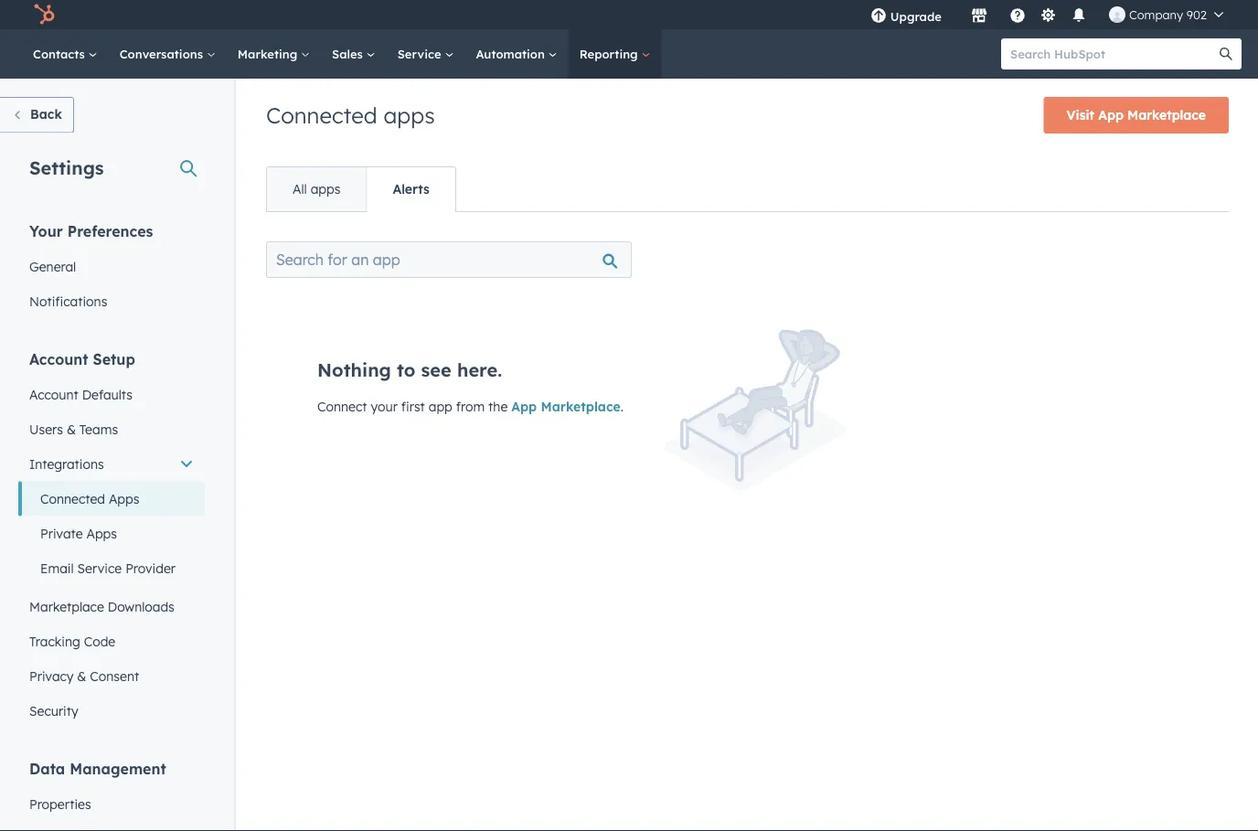 Task type: describe. For each thing, give the bounding box(es) containing it.
account defaults link
[[18, 377, 205, 412]]

from
[[456, 399, 485, 415]]

.
[[621, 399, 624, 415]]

marketplaces button
[[960, 0, 999, 29]]

properties link
[[18, 787, 205, 822]]

upgrade
[[891, 9, 942, 24]]

nothing to see here. tab panel
[[266, 211, 1230, 557]]

data management
[[29, 760, 166, 778]]

email
[[40, 560, 74, 576]]

marketplace downloads link
[[18, 590, 205, 624]]

visit app marketplace link
[[1044, 97, 1230, 134]]

to
[[397, 359, 416, 381]]

all apps
[[293, 181, 341, 197]]

automation link
[[465, 29, 569, 79]]

management
[[70, 760, 166, 778]]

users & teams link
[[18, 412, 205, 447]]

back
[[30, 106, 62, 122]]

apps for connected apps
[[109, 491, 139, 507]]

company
[[1130, 7, 1184, 22]]

defaults
[[82, 387, 133, 403]]

all apps link
[[267, 167, 366, 211]]

mateo roberts image
[[1110, 6, 1126, 23]]

private
[[40, 526, 83, 542]]

search button
[[1211, 38, 1242, 70]]

downloads
[[108, 599, 175, 615]]

hubspot link
[[22, 4, 69, 26]]

902
[[1187, 7, 1208, 22]]

help image
[[1010, 8, 1026, 25]]

apps for connected apps
[[384, 102, 435, 129]]

teams
[[79, 421, 118, 437]]

0 vertical spatial marketplace
[[1128, 107, 1207, 123]]

sales link
[[321, 29, 387, 79]]

security link
[[18, 694, 205, 729]]

account setup
[[29, 350, 135, 368]]

private apps
[[40, 526, 117, 542]]

email service provider link
[[18, 551, 205, 586]]

connected apps link
[[18, 482, 205, 516]]

security
[[29, 703, 78, 719]]

provider
[[125, 560, 176, 576]]

integrations
[[29, 456, 104, 472]]

users & teams
[[29, 421, 118, 437]]

tracking code
[[29, 634, 115, 650]]

notifications image
[[1071, 8, 1088, 25]]

your
[[371, 399, 398, 415]]

menu containing company 902
[[858, 0, 1237, 29]]

private apps link
[[18, 516, 205, 551]]

users
[[29, 421, 63, 437]]

tracking code link
[[18, 624, 205, 659]]

connected apps
[[40, 491, 139, 507]]

account setup element
[[18, 349, 205, 729]]

integrations button
[[18, 447, 205, 482]]

nothing to see here.
[[317, 359, 502, 381]]

account defaults
[[29, 387, 133, 403]]

settings
[[29, 156, 104, 179]]

privacy
[[29, 668, 74, 684]]

data
[[29, 760, 65, 778]]

tracking
[[29, 634, 80, 650]]

code
[[84, 634, 115, 650]]

apps for private apps
[[86, 526, 117, 542]]

conversations link
[[109, 29, 227, 79]]

automation
[[476, 46, 549, 61]]

contacts
[[33, 46, 88, 61]]

upgrade image
[[871, 8, 887, 25]]

notifications
[[29, 293, 107, 309]]

notifications button
[[1064, 0, 1095, 29]]

connect your first app from the app marketplace .
[[317, 399, 624, 415]]

tab list containing all apps
[[266, 167, 456, 212]]

setup
[[93, 350, 135, 368]]

notifications link
[[18, 284, 205, 319]]

settings link
[[1037, 5, 1060, 24]]

back link
[[0, 97, 74, 133]]

app inside "nothing to see here." "tab panel"
[[512, 399, 537, 415]]



Task type: vqa. For each thing, say whether or not it's contained in the screenshot.
All popup button
no



Task type: locate. For each thing, give the bounding box(es) containing it.
apps down service link
[[384, 102, 435, 129]]

app marketplace link
[[512, 399, 621, 415]]

marketing
[[238, 46, 301, 61]]

0 horizontal spatial &
[[67, 421, 76, 437]]

account up the users
[[29, 387, 78, 403]]

account for account defaults
[[29, 387, 78, 403]]

preferences
[[67, 222, 153, 240]]

menu
[[858, 0, 1237, 29]]

1 horizontal spatial &
[[77, 668, 86, 684]]

conversations
[[120, 46, 207, 61]]

0 vertical spatial &
[[67, 421, 76, 437]]

&
[[67, 421, 76, 437], [77, 668, 86, 684]]

0 vertical spatial app
[[1099, 107, 1124, 123]]

1 horizontal spatial service
[[398, 46, 445, 61]]

nothing
[[317, 359, 391, 381]]

connect
[[317, 399, 367, 415]]

0 horizontal spatial app
[[512, 399, 537, 415]]

& right privacy
[[77, 668, 86, 684]]

0 horizontal spatial marketplace
[[29, 599, 104, 615]]

service right sales link
[[398, 46, 445, 61]]

account up account defaults
[[29, 350, 88, 368]]

general
[[29, 258, 76, 274]]

1 horizontal spatial connected
[[266, 102, 378, 129]]

marketing link
[[227, 29, 321, 79]]

marketplace
[[1128, 107, 1207, 123], [541, 399, 621, 415], [29, 599, 104, 615]]

2 horizontal spatial marketplace
[[1128, 107, 1207, 123]]

first
[[401, 399, 425, 415]]

company 902 button
[[1099, 0, 1235, 29]]

marketplace downloads
[[29, 599, 175, 615]]

properties
[[29, 796, 91, 812]]

consent
[[90, 668, 139, 684]]

service down private apps link
[[77, 560, 122, 576]]

1 vertical spatial account
[[29, 387, 78, 403]]

marketplaces image
[[971, 8, 988, 25]]

apps
[[109, 491, 139, 507], [86, 526, 117, 542]]

marketplace inside account setup element
[[29, 599, 104, 615]]

connected for connected apps
[[266, 102, 378, 129]]

& for users
[[67, 421, 76, 437]]

1 vertical spatial app
[[512, 399, 537, 415]]

1 vertical spatial apps
[[311, 181, 341, 197]]

1 vertical spatial service
[[77, 560, 122, 576]]

here.
[[457, 359, 502, 381]]

2 vertical spatial marketplace
[[29, 599, 104, 615]]

app
[[429, 399, 453, 415]]

connected inside 'link'
[[40, 491, 105, 507]]

tab list
[[266, 167, 456, 212]]

& for privacy
[[77, 668, 86, 684]]

connected up the private apps
[[40, 491, 105, 507]]

alerts
[[393, 181, 430, 197]]

help button
[[1003, 0, 1034, 29]]

0 horizontal spatial connected
[[40, 491, 105, 507]]

& right the users
[[67, 421, 76, 437]]

your
[[29, 222, 63, 240]]

general link
[[18, 249, 205, 284]]

reporting
[[580, 46, 642, 61]]

account inside 'link'
[[29, 387, 78, 403]]

settings image
[[1041, 8, 1057, 24]]

apps for all apps
[[311, 181, 341, 197]]

alerts link
[[366, 167, 455, 211]]

the
[[489, 399, 508, 415]]

visit
[[1067, 107, 1095, 123]]

1 horizontal spatial marketplace
[[541, 399, 621, 415]]

account
[[29, 350, 88, 368], [29, 387, 78, 403]]

Search for an app search field
[[266, 242, 632, 278]]

apps down the integrations button
[[109, 491, 139, 507]]

app right visit
[[1099, 107, 1124, 123]]

1 account from the top
[[29, 350, 88, 368]]

0 horizontal spatial apps
[[311, 181, 341, 197]]

2 account from the top
[[29, 387, 78, 403]]

& inside users & teams "link"
[[67, 421, 76, 437]]

marketplace down search hubspot 'search field'
[[1128, 107, 1207, 123]]

your preferences
[[29, 222, 153, 240]]

apps up email service provider
[[86, 526, 117, 542]]

service inside "link"
[[77, 560, 122, 576]]

service
[[398, 46, 445, 61], [77, 560, 122, 576]]

0 vertical spatial account
[[29, 350, 88, 368]]

apps right all
[[311, 181, 341, 197]]

marketplace right "the"
[[541, 399, 621, 415]]

& inside privacy & consent link
[[77, 668, 86, 684]]

0 horizontal spatial service
[[77, 560, 122, 576]]

Search HubSpot search field
[[1002, 38, 1226, 70]]

app
[[1099, 107, 1124, 123], [512, 399, 537, 415]]

data management element
[[18, 759, 205, 832]]

marketplace inside "nothing to see here." "tab panel"
[[541, 399, 621, 415]]

sales
[[332, 46, 367, 61]]

0 vertical spatial connected
[[266, 102, 378, 129]]

apps inside tab list
[[311, 181, 341, 197]]

app right "the"
[[512, 399, 537, 415]]

see
[[421, 359, 452, 381]]

1 vertical spatial connected
[[40, 491, 105, 507]]

1 horizontal spatial apps
[[384, 102, 435, 129]]

visit app marketplace
[[1067, 107, 1207, 123]]

0 vertical spatial service
[[398, 46, 445, 61]]

apps
[[384, 102, 435, 129], [311, 181, 341, 197]]

company 902
[[1130, 7, 1208, 22]]

search image
[[1220, 48, 1233, 60]]

connected
[[266, 102, 378, 129], [40, 491, 105, 507]]

1 horizontal spatial app
[[1099, 107, 1124, 123]]

hubspot image
[[33, 4, 55, 26]]

marketplace up the tracking code
[[29, 599, 104, 615]]

connected for connected apps
[[40, 491, 105, 507]]

0 vertical spatial apps
[[384, 102, 435, 129]]

privacy & consent link
[[18, 659, 205, 694]]

privacy & consent
[[29, 668, 139, 684]]

your preferences element
[[18, 221, 205, 319]]

all
[[293, 181, 307, 197]]

service link
[[387, 29, 465, 79]]

apps inside 'link'
[[109, 491, 139, 507]]

reporting link
[[569, 29, 662, 79]]

connected apps
[[266, 102, 435, 129]]

0 vertical spatial apps
[[109, 491, 139, 507]]

connected down sales
[[266, 102, 378, 129]]

account for account setup
[[29, 350, 88, 368]]

email service provider
[[40, 560, 176, 576]]

contacts link
[[22, 29, 109, 79]]

1 vertical spatial &
[[77, 668, 86, 684]]

1 vertical spatial apps
[[86, 526, 117, 542]]

1 vertical spatial marketplace
[[541, 399, 621, 415]]



